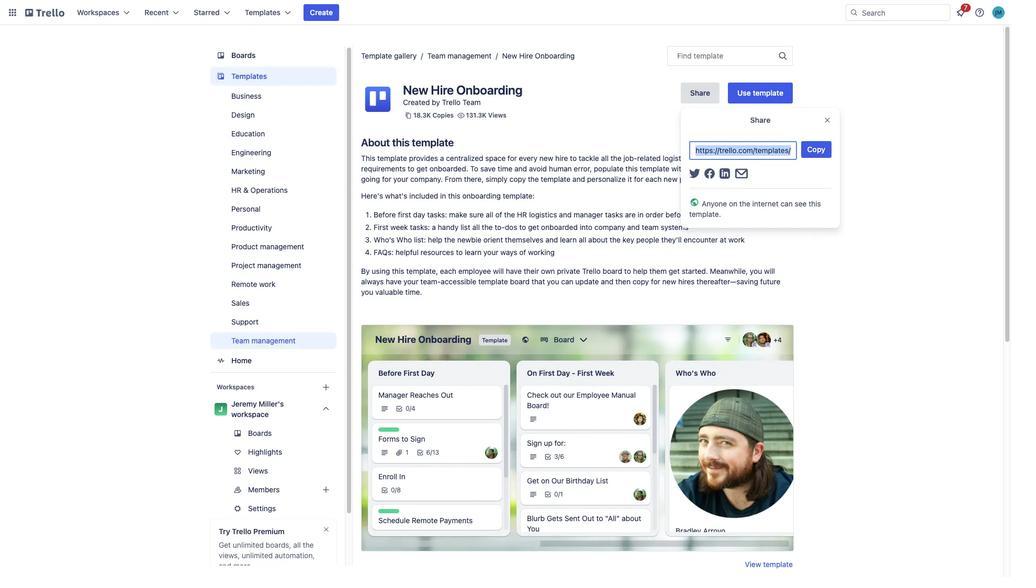 Task type: vqa. For each thing, say whether or not it's contained in the screenshot.
Developers
no



Task type: locate. For each thing, give the bounding box(es) containing it.
members
[[248, 486, 280, 495]]

None field
[[689, 141, 797, 160]]

1 vertical spatial templates
[[231, 72, 267, 81]]

forward image inside 'views' link
[[335, 465, 347, 478]]

personal
[[231, 205, 261, 214]]

home image
[[215, 355, 227, 368]]

to up then
[[625, 267, 631, 276]]

view template link
[[745, 560, 793, 571]]

key
[[623, 236, 635, 244]]

ways
[[501, 248, 517, 257]]

tasks up company
[[605, 210, 623, 219]]

at
[[720, 236, 727, 244]]

for down requirements
[[382, 175, 392, 184]]

you down always
[[361, 288, 373, 297]]

can inside anyone on the internet can see this template.
[[781, 199, 793, 208]]

and down are
[[628, 223, 640, 232]]

board up then
[[603, 267, 623, 276]]

0 horizontal spatial work
[[259, 280, 276, 289]]

systems
[[661, 223, 689, 232]]

0 horizontal spatial in
[[440, 192, 446, 201]]

hire inside new hire onboarding created by trello team
[[431, 83, 454, 97]]

and down views,
[[219, 562, 231, 571]]

you
[[750, 267, 762, 276], [547, 277, 559, 286], [361, 288, 373, 297]]

this inside anyone on the internet can see this template.
[[809, 199, 821, 208]]

by using this template, each employee will have their own private trello board to help them get started. meanwhile, you will always have your team-accessible template board that you can update and then copy for new hires thereafter—saving future you valuable time.
[[361, 267, 781, 297]]

to up error,
[[570, 154, 577, 163]]

0 horizontal spatial hire
[[431, 83, 454, 97]]

anyone on the internet can see this template.
[[689, 199, 821, 219]]

1 horizontal spatial have
[[506, 267, 522, 276]]

1 horizontal spatial a
[[440, 154, 444, 163]]

1 vertical spatial can
[[561, 277, 574, 286]]

new down the anyone
[[703, 210, 717, 219]]

0 vertical spatial a
[[440, 154, 444, 163]]

boards link up the highlights link
[[210, 426, 337, 442]]

trello inside by using this template, each employee will have their own private trello board to help them get started. meanwhile, you will always have your team-accessible template board that you can update and then copy for new hires thereafter—saving future you valuable time.
[[582, 267, 601, 276]]

team right the gallery
[[427, 51, 446, 60]]

this right the using
[[392, 267, 404, 276]]

business link
[[210, 88, 337, 105]]

2 horizontal spatial team
[[463, 98, 481, 107]]

tasks inside before first day tasks: make sure all of the hr logistics and manager tasks are in order before the new hire arrives first week tasks: a handy list all the to-dos to get onboarded into company and team systems who's who list: help the newbie orient themselves and learn all about the key people they'll encounter at work faqs: helpful resources to learn your ways of working
[[605, 210, 623, 219]]

team management up new hire onboarding created by trello team
[[427, 51, 492, 60]]

tasks: up handy
[[427, 210, 447, 219]]

trello
[[442, 98, 461, 107], [582, 267, 601, 276], [232, 528, 252, 537]]

new inside before first day tasks: make sure all of the hr logistics and manager tasks are in order before the new hire arrives first week tasks: a handy list all the to-dos to get onboarded into company and team systems who's who list: help the newbie orient themselves and learn all about the key people they'll encounter at work faqs: helpful resources to learn your ways of working
[[703, 210, 717, 219]]

1 horizontal spatial you
[[547, 277, 559, 286]]

this inside by using this template, each employee will have their own private trello board to help them get started. meanwhile, you will always have your team-accessible template board that you can update and then copy for new hires thereafter—saving future you valuable time.
[[392, 267, 404, 276]]

hire up by
[[431, 83, 454, 97]]

workspace
[[231, 410, 269, 419]]

1 will from the left
[[493, 267, 504, 276]]

1 vertical spatial new
[[403, 83, 428, 97]]

boards right board icon
[[231, 51, 256, 60]]

template board image
[[215, 70, 227, 83]]

hr up dos
[[517, 210, 527, 219]]

1 horizontal spatial workspaces
[[217, 384, 254, 392]]

valuable
[[375, 288, 403, 297]]

share down find template
[[690, 88, 711, 97]]

all right the sure
[[486, 210, 494, 219]]

get right "needed"
[[766, 164, 777, 173]]

template
[[361, 51, 392, 60]]

onboarded
[[541, 223, 578, 232]]

1 horizontal spatial each
[[646, 175, 662, 184]]

faqs:
[[374, 248, 394, 257]]

gallery
[[394, 51, 417, 60]]

template up "provides"
[[412, 137, 454, 149]]

team management down support link
[[231, 337, 296, 346]]

this inside this template provides a centralized space for every new hire to tackle all the job-related logistical items and business requirements to get onboarded. to save time and avoid human error, populate this template with all the tasks needed to get going for your company. from there, simply copy the template and personalize it for each new person.
[[626, 164, 638, 173]]

using
[[372, 267, 390, 276]]

your inside by using this template, each employee will have their own private trello board to help them get started. meanwhile, you will always have your team-accessible template board that you can update and then copy for new hires thereafter—saving future you valuable time.
[[404, 277, 419, 286]]

and inside by using this template, each employee will have their own private trello board to help them get started. meanwhile, you will always have your team-accessible template board that you can update and then copy for new hires thereafter—saving future you valuable time.
[[601, 277, 614, 286]]

forward image for views
[[335, 465, 347, 478]]

0 horizontal spatial of
[[496, 210, 502, 219]]

and left then
[[601, 277, 614, 286]]

views
[[488, 112, 507, 119], [248, 467, 268, 476]]

0 horizontal spatial board
[[510, 277, 530, 286]]

2 horizontal spatial you
[[750, 267, 762, 276]]

2 boards link from the top
[[210, 426, 337, 442]]

from
[[445, 175, 462, 184]]

trello up the update
[[582, 267, 601, 276]]

template right "use"
[[753, 88, 784, 97]]

centralized
[[446, 154, 484, 163]]

copy
[[510, 175, 526, 184], [633, 277, 649, 286]]

settings
[[248, 505, 276, 514]]

1 vertical spatial you
[[547, 277, 559, 286]]

2 horizontal spatial trello
[[582, 267, 601, 276]]

new for new hire onboarding created by trello team
[[403, 83, 428, 97]]

0 vertical spatial your
[[394, 175, 408, 184]]

search image
[[850, 8, 859, 17]]

add image
[[320, 484, 332, 497]]

encounter
[[684, 236, 718, 244]]

copy down the time
[[510, 175, 526, 184]]

hr left &
[[231, 186, 241, 195]]

1 horizontal spatial hire
[[519, 51, 533, 60]]

the down items
[[697, 164, 708, 173]]

this right 'see'
[[809, 199, 821, 208]]

1 horizontal spatial hire
[[719, 210, 731, 219]]

hire down primary element
[[519, 51, 533, 60]]

1 horizontal spatial new
[[502, 51, 517, 60]]

list:
[[414, 236, 426, 244]]

1 vertical spatial help
[[633, 267, 648, 276]]

1 horizontal spatial in
[[638, 210, 644, 219]]

0 horizontal spatial a
[[432, 223, 436, 232]]

primary element
[[0, 0, 1011, 25]]

jeremy miller's workspace
[[231, 400, 284, 419]]

of up to-
[[496, 210, 502, 219]]

team up 131.3k
[[463, 98, 481, 107]]

1 vertical spatial hire
[[719, 210, 731, 219]]

home
[[231, 357, 252, 365]]

create a workspace image
[[320, 382, 332, 394]]

new up avoid
[[540, 154, 554, 163]]

manager
[[574, 210, 603, 219]]

get
[[219, 541, 231, 550]]

template,
[[406, 267, 438, 276]]

1 vertical spatial boards
[[248, 429, 272, 438]]

1 vertical spatial learn
[[465, 248, 482, 257]]

company
[[595, 223, 626, 232]]

template inside by using this template, each employee will have their own private trello board to help them get started. meanwhile, you will always have your team-accessible template board that you can update and then copy for new hires thereafter—saving future you valuable time.
[[478, 277, 508, 286]]

1 horizontal spatial work
[[729, 236, 745, 244]]

get up the hires
[[669, 267, 680, 276]]

help up resources
[[428, 236, 443, 244]]

0 horizontal spatial hire
[[556, 154, 568, 163]]

template.
[[689, 210, 721, 219]]

0 vertical spatial team
[[427, 51, 446, 60]]

your
[[394, 175, 408, 184], [484, 248, 499, 257], [404, 277, 419, 286]]

1 vertical spatial share
[[751, 116, 771, 125]]

get up themselves
[[528, 223, 539, 232]]

close popover image
[[824, 116, 832, 125]]

to-
[[495, 223, 505, 232]]

hire for new hire onboarding
[[519, 51, 533, 60]]

new down primary element
[[502, 51, 517, 60]]

new hire onboarding
[[502, 51, 575, 60]]

tasks: up list: at the top
[[410, 223, 430, 232]]

here's what's included in this onboarding template:
[[361, 192, 535, 201]]

for right it on the top
[[634, 175, 644, 184]]

share on linkedin image
[[720, 169, 730, 179]]

board
[[603, 267, 623, 276], [510, 277, 530, 286]]

will down ways on the top of page
[[493, 267, 504, 276]]

1 horizontal spatial hr
[[517, 210, 527, 219]]

views,
[[219, 552, 240, 561]]

0 vertical spatial forward image
[[335, 465, 347, 478]]

0 vertical spatial copy
[[510, 175, 526, 184]]

0 vertical spatial new
[[502, 51, 517, 60]]

this down job-
[[626, 164, 638, 173]]

onboarding inside new hire onboarding created by trello team
[[456, 83, 523, 97]]

in right are
[[638, 210, 644, 219]]

education link
[[210, 126, 337, 142]]

people
[[636, 236, 660, 244]]

you down own
[[547, 277, 559, 286]]

131.3k
[[466, 112, 487, 119]]

1 vertical spatial copy
[[633, 277, 649, 286]]

a inside before first day tasks: make sure all of the hr logistics and manager tasks are in order before the new hire arrives first week tasks: a handy list all the to-dos to get onboarded into company and team systems who's who list: help the newbie orient themselves and learn all about the key people they'll encounter at work faqs: helpful resources to learn your ways of working
[[432, 223, 436, 232]]

0 vertical spatial views
[[488, 112, 507, 119]]

0 vertical spatial can
[[781, 199, 793, 208]]

tasks down items
[[710, 164, 728, 173]]

template down "employee"
[[478, 277, 508, 286]]

and
[[715, 154, 728, 163], [515, 164, 527, 173], [573, 175, 585, 184], [559, 210, 572, 219], [628, 223, 640, 232], [546, 236, 558, 244], [601, 277, 614, 286], [219, 562, 231, 571]]

automation,
[[275, 552, 315, 561]]

copy right then
[[633, 277, 649, 286]]

sales link
[[210, 295, 337, 312]]

for down them
[[651, 277, 661, 286]]

new inside new hire onboarding created by trello team
[[403, 83, 428, 97]]

0 vertical spatial boards link
[[210, 46, 337, 65]]

team management inside "link"
[[231, 337, 296, 346]]

0 horizontal spatial tasks
[[605, 210, 623, 219]]

team-
[[421, 277, 441, 286]]

all up the automation,
[[293, 541, 301, 550]]

productivity
[[231, 224, 272, 232]]

the down handy
[[445, 236, 455, 244]]

1 horizontal spatial learn
[[560, 236, 577, 244]]

newbie
[[457, 236, 482, 244]]

1 horizontal spatial of
[[519, 248, 526, 257]]

to down newbie
[[456, 248, 463, 257]]

team down support
[[231, 337, 250, 346]]

template:
[[503, 192, 535, 201]]

management inside "link"
[[252, 337, 296, 346]]

logistics
[[529, 210, 557, 219]]

1 vertical spatial onboarding
[[456, 83, 523, 97]]

all inside try trello premium get unlimited boards, all the views, unlimited automation, and more.
[[293, 541, 301, 550]]

here's
[[361, 192, 383, 201]]

share down use template button
[[751, 116, 771, 125]]

1 vertical spatial work
[[259, 280, 276, 289]]

populate
[[594, 164, 624, 173]]

1 vertical spatial tasks
[[605, 210, 623, 219]]

2 vertical spatial you
[[361, 288, 373, 297]]

2 forward image from the top
[[335, 484, 347, 497]]

a left handy
[[432, 223, 436, 232]]

Search field
[[859, 5, 950, 20]]

education
[[231, 129, 265, 138]]

0 horizontal spatial each
[[440, 267, 457, 276]]

get inside by using this template, each employee will have their own private trello board to help them get started. meanwhile, you will always have your team-accessible template board that you can update and then copy for new hires thereafter—saving future you valuable time.
[[669, 267, 680, 276]]

trello right by
[[442, 98, 461, 107]]

1 vertical spatial forward image
[[335, 484, 347, 497]]

template right view
[[763, 561, 793, 570]]

1 forward image from the top
[[335, 465, 347, 478]]

share on twitter image
[[689, 169, 700, 178]]

your up time.
[[404, 277, 419, 286]]

forward image inside settings 'link'
[[335, 503, 347, 516]]

have up valuable
[[386, 277, 402, 286]]

1 vertical spatial boards link
[[210, 426, 337, 442]]

1 horizontal spatial tasks
[[710, 164, 728, 173]]

jeremy miller (jeremymiller198) image
[[993, 6, 1005, 19]]

0 vertical spatial share
[[690, 88, 711, 97]]

3 forward image from the top
[[335, 503, 347, 516]]

hire down on
[[719, 210, 731, 219]]

trello team image
[[361, 83, 395, 116]]

can left 'see'
[[781, 199, 793, 208]]

unlimited
[[233, 541, 264, 550], [242, 552, 273, 561]]

2 vertical spatial your
[[404, 277, 419, 286]]

views up members
[[248, 467, 268, 476]]

help
[[428, 236, 443, 244], [633, 267, 648, 276]]

make
[[449, 210, 467, 219]]

boards link up templates link
[[210, 46, 337, 65]]

1 vertical spatial hire
[[431, 83, 454, 97]]

templates inside dropdown button
[[245, 8, 281, 17]]

1 boards link from the top
[[210, 46, 337, 65]]

0 vertical spatial boards
[[231, 51, 256, 60]]

0 horizontal spatial help
[[428, 236, 443, 244]]

new inside by using this template, each employee will have their own private trello board to help them get started. meanwhile, you will always have your team-accessible template board that you can update and then copy for new hires thereafter—saving future you valuable time.
[[663, 277, 677, 286]]

work inside before first day tasks: make sure all of the hr logistics and manager tasks are in order before the new hire arrives first week tasks: a handy list all the to-dos to get onboarded into company and team systems who's who list: help the newbie orient themselves and learn all about the key people they'll encounter at work faqs: helpful resources to learn your ways of working
[[729, 236, 745, 244]]

templates up business
[[231, 72, 267, 81]]

team
[[642, 223, 659, 232]]

0 horizontal spatial copy
[[510, 175, 526, 184]]

them
[[650, 267, 667, 276]]

order
[[646, 210, 664, 219]]

each inside this template provides a centralized space for every new hire to tackle all the job-related logistical items and business requirements to get onboarded. to save time and avoid human error, populate this template with all the tasks needed to get going for your company. from there, simply copy the template and personalize it for each new person.
[[646, 175, 662, 184]]

provides
[[409, 154, 438, 163]]

1 horizontal spatial trello
[[442, 98, 461, 107]]

1 horizontal spatial board
[[603, 267, 623, 276]]

1 horizontal spatial will
[[764, 267, 775, 276]]

tasks:
[[427, 210, 447, 219], [410, 223, 430, 232]]

0 horizontal spatial can
[[561, 277, 574, 286]]

hire for new hire onboarding created by trello team
[[431, 83, 454, 97]]

in right included
[[440, 192, 446, 201]]

templates right the starred 'popup button'
[[245, 8, 281, 17]]

0 horizontal spatial onboarding
[[456, 83, 523, 97]]

work down project management
[[259, 280, 276, 289]]

each
[[646, 175, 662, 184], [440, 267, 457, 276]]

0 horizontal spatial team management
[[231, 337, 296, 346]]

hire
[[556, 154, 568, 163], [719, 210, 731, 219]]

onboarding
[[535, 51, 575, 60], [456, 83, 523, 97]]

copy button
[[801, 141, 832, 158]]

1 vertical spatial of
[[519, 248, 526, 257]]

0 vertical spatial tasks
[[710, 164, 728, 173]]

forward image
[[335, 465, 347, 478], [335, 484, 347, 497], [335, 503, 347, 516]]

1 horizontal spatial onboarding
[[535, 51, 575, 60]]

template down human
[[541, 175, 571, 184]]

team management link up new hire onboarding created by trello team
[[427, 51, 492, 60]]

of down themselves
[[519, 248, 526, 257]]

trello right try
[[232, 528, 252, 537]]

onboarding
[[463, 192, 501, 201]]

1 vertical spatial tasks:
[[410, 223, 430, 232]]

0 horizontal spatial workspaces
[[77, 8, 119, 17]]

hire inside this template provides a centralized space for every new hire to tackle all the job-related logistical items and business requirements to get onboarded. to save time and avoid human error, populate this template with all the tasks needed to get going for your company. from there, simply copy the template and personalize it for each new person.
[[556, 154, 568, 163]]

and down onboarded
[[546, 236, 558, 244]]

0 vertical spatial team management link
[[427, 51, 492, 60]]

1 vertical spatial your
[[484, 248, 499, 257]]

your down orient
[[484, 248, 499, 257]]

started.
[[682, 267, 708, 276]]

space
[[486, 154, 506, 163]]

templates link
[[210, 67, 337, 86]]

2 vertical spatial trello
[[232, 528, 252, 537]]

to
[[570, 154, 577, 163], [408, 164, 415, 173], [757, 164, 764, 173], [519, 223, 526, 232], [456, 248, 463, 257], [625, 267, 631, 276]]

management for team management "link" to the bottom
[[252, 337, 296, 346]]

0 vertical spatial onboarding
[[535, 51, 575, 60]]

job-
[[624, 154, 638, 163]]

0 horizontal spatial team management link
[[210, 333, 337, 350]]

list
[[461, 223, 471, 232]]

of
[[496, 210, 502, 219], [519, 248, 526, 257]]

jeremy
[[231, 400, 257, 409]]

templates button
[[239, 4, 297, 21]]

management down productivity link
[[260, 242, 304, 251]]

items
[[695, 154, 713, 163]]

team
[[427, 51, 446, 60], [463, 98, 481, 107], [231, 337, 250, 346]]

new down them
[[663, 277, 677, 286]]

can down private
[[561, 277, 574, 286]]

the up the automation,
[[303, 541, 314, 550]]

create
[[310, 8, 333, 17]]

and inside try trello premium get unlimited boards, all the views, unlimited automation, and more.
[[219, 562, 231, 571]]

your inside before first day tasks: make sure all of the hr logistics and manager tasks are in order before the new hire arrives first week tasks: a handy list all the to-dos to get onboarded into company and team systems who's who list: help the newbie orient themselves and learn all about the key people they'll encounter at work faqs: helpful resources to learn your ways of working
[[484, 248, 499, 257]]

1 vertical spatial in
[[638, 210, 644, 219]]

0 horizontal spatial trello
[[232, 528, 252, 537]]

you up future
[[750, 267, 762, 276]]

what's
[[385, 192, 408, 201]]

board down the their
[[510, 277, 530, 286]]

2 vertical spatial team
[[231, 337, 250, 346]]

management down support link
[[252, 337, 296, 346]]

1 vertical spatial have
[[386, 277, 402, 286]]

0 vertical spatial templates
[[245, 8, 281, 17]]

boards for views
[[248, 429, 272, 438]]

0 vertical spatial work
[[729, 236, 745, 244]]

new up the created
[[403, 83, 428, 97]]

help left them
[[633, 267, 648, 276]]

premium
[[253, 528, 285, 537]]

0 vertical spatial hire
[[519, 51, 533, 60]]

get
[[417, 164, 428, 173], [766, 164, 777, 173], [528, 223, 539, 232], [669, 267, 680, 276]]

forward image inside members link
[[335, 484, 347, 497]]

with
[[672, 164, 686, 173]]

project management link
[[210, 258, 337, 274]]

themselves
[[505, 236, 544, 244]]

tasks inside this template provides a centralized space for every new hire to tackle all the job-related logistical items and business requirements to get onboarded. to save time and avoid human error, populate this template with all the tasks needed to get going for your company. from there, simply copy the template and personalize it for each new person.
[[710, 164, 728, 173]]

handy
[[438, 223, 459, 232]]

included
[[409, 192, 438, 201]]

it
[[628, 175, 632, 184]]

each inside by using this template, each employee will have their own private trello board to help them get started. meanwhile, you will always have your team-accessible template board that you can update and then copy for new hires thereafter—saving future you valuable time.
[[440, 267, 457, 276]]

help inside by using this template, each employee will have their own private trello board to help them get started. meanwhile, you will always have your team-accessible template board that you can update and then copy for new hires thereafter—saving future you valuable time.
[[633, 267, 648, 276]]

1 horizontal spatial team management
[[427, 51, 492, 60]]

1 horizontal spatial copy
[[633, 277, 649, 286]]

0 vertical spatial help
[[428, 236, 443, 244]]

created
[[403, 98, 430, 107]]

hire up human
[[556, 154, 568, 163]]

0 horizontal spatial share
[[690, 88, 711, 97]]



Task type: describe. For each thing, give the bounding box(es) containing it.
trello inside try trello premium get unlimited boards, all the views, unlimited automation, and more.
[[232, 528, 252, 537]]

marketing
[[231, 167, 265, 176]]

hires
[[678, 277, 695, 286]]

the left key
[[610, 236, 621, 244]]

template down related
[[640, 164, 670, 173]]

before first day tasks: make sure all of the hr logistics and manager tasks are in order before the new hire arrives first week tasks: a handy list all the to-dos to get onboarded into company and team systems who's who list: help the newbie orient themselves and learn all about the key people they'll encounter at work faqs: helpful resources to learn your ways of working
[[374, 210, 756, 257]]

0 vertical spatial team management
[[427, 51, 492, 60]]

for up the time
[[508, 154, 517, 163]]

0 horizontal spatial have
[[386, 277, 402, 286]]

management for product management link
[[260, 242, 304, 251]]

employee
[[459, 267, 491, 276]]

a inside this template provides a centralized space for every new hire to tackle all the job-related logistical items and business requirements to get onboarded. to save time and avoid human error, populate this template with all the tasks needed to get going for your company. from there, simply copy the template and personalize it for each new person.
[[440, 154, 444, 163]]

copy inside by using this template, each employee will have their own private trello board to help them get started. meanwhile, you will always have your team-accessible template board that you can update and then copy for new hires thereafter—saving future you valuable time.
[[633, 277, 649, 286]]

0 horizontal spatial you
[[361, 288, 373, 297]]

forward image for settings
[[335, 503, 347, 516]]

can inside by using this template, each employee will have their own private trello board to help them get started. meanwhile, you will always have your team-accessible template board that you can update and then copy for new hires thereafter—saving future you valuable time.
[[561, 277, 574, 286]]

and up share on linkedin image
[[715, 154, 728, 163]]

all up the populate
[[601, 154, 609, 163]]

helpful
[[396, 248, 419, 257]]

related
[[637, 154, 661, 163]]

0 vertical spatial in
[[440, 192, 446, 201]]

0 vertical spatial unlimited
[[233, 541, 264, 550]]

workspaces inside the workspaces dropdown button
[[77, 8, 119, 17]]

onboarding for new hire onboarding created by trello team
[[456, 83, 523, 97]]

engineering
[[231, 148, 271, 157]]

all up person.
[[688, 164, 695, 173]]

views link
[[210, 463, 347, 480]]

1 vertical spatial unlimited
[[242, 552, 273, 561]]

hr inside before first day tasks: make sure all of the hr logistics and manager tasks are in order before the new hire arrives first week tasks: a handy list all the to-dos to get onboarded into company and team systems who's who list: help the newbie orient themselves and learn all about the key people they'll encounter at work faqs: helpful resources to learn your ways of working
[[517, 210, 527, 219]]

sure
[[469, 210, 484, 219]]

get inside before first day tasks: make sure all of the hr logistics and manager tasks are in order before the new hire arrives first week tasks: a handy list all the to-dos to get onboarded into company and team systems who's who list: help the newbie orient themselves and learn all about the key people they'll encounter at work faqs: helpful resources to learn your ways of working
[[528, 223, 539, 232]]

1 vertical spatial team management link
[[210, 333, 337, 350]]

recent button
[[138, 4, 185, 21]]

1 horizontal spatial team management link
[[427, 51, 492, 60]]

tackle
[[579, 154, 599, 163]]

0 horizontal spatial learn
[[465, 248, 482, 257]]

2 will from the left
[[764, 267, 775, 276]]

email image
[[736, 169, 748, 179]]

starred button
[[188, 4, 236, 21]]

to down "provides"
[[408, 164, 415, 173]]

the right before
[[690, 210, 701, 219]]

sales
[[231, 299, 250, 308]]

productivity link
[[210, 220, 337, 237]]

onboarded.
[[430, 164, 468, 173]]

first
[[398, 210, 411, 219]]

operations
[[251, 186, 288, 195]]

the down avoid
[[528, 175, 539, 184]]

that
[[532, 277, 545, 286]]

share inside button
[[690, 88, 711, 97]]

0 vertical spatial have
[[506, 267, 522, 276]]

new for new hire onboarding
[[502, 51, 517, 60]]

orient
[[484, 236, 503, 244]]

the up the populate
[[611, 154, 622, 163]]

0 horizontal spatial team
[[231, 337, 250, 346]]

requirements
[[361, 164, 406, 173]]

then
[[616, 277, 631, 286]]

0 vertical spatial of
[[496, 210, 502, 219]]

to inside by using this template, each employee will have their own private trello board to help them get started. meanwhile, you will always have your team-accessible template board that you can update and then copy for new hires thereafter—saving future you valuable time.
[[625, 267, 631, 276]]

18.3k
[[414, 112, 431, 119]]

private
[[557, 267, 580, 276]]

product management
[[231, 242, 304, 251]]

the inside anyone on the internet can see this template.
[[740, 199, 751, 208]]

on
[[729, 199, 738, 208]]

project
[[231, 261, 255, 270]]

template up requirements
[[378, 154, 407, 163]]

support link
[[210, 314, 337, 331]]

arrives
[[733, 210, 756, 219]]

get down "provides"
[[417, 164, 428, 173]]

about this template
[[361, 137, 454, 149]]

design link
[[210, 107, 337, 124]]

your inside this template provides a centralized space for every new hire to tackle all the job-related logistical items and business requirements to get onboarded. to save time and avoid human error, populate this template with all the tasks needed to get going for your company. from there, simply copy the template and personalize it for each new person.
[[394, 175, 408, 184]]

copy inside this template provides a centralized space for every new hire to tackle all the job-related logistical items and business requirements to get onboarded. to save time and avoid human error, populate this template with all the tasks needed to get going for your company. from there, simply copy the template and personalize it for each new person.
[[510, 175, 526, 184]]

and up onboarded
[[559, 210, 572, 219]]

logistical
[[663, 154, 693, 163]]

this
[[361, 154, 376, 163]]

template inside the find template field
[[694, 51, 724, 60]]

try
[[219, 528, 230, 537]]

all right the list
[[472, 223, 480, 232]]

management for project management link
[[257, 261, 301, 270]]

in inside before first day tasks: make sure all of the hr logistics and manager tasks are in order before the new hire arrives first week tasks: a handy list all the to-dos to get onboarded into company and team systems who's who list: help the newbie orient themselves and learn all about the key people they'll encounter at work faqs: helpful resources to learn your ways of working
[[638, 210, 644, 219]]

miller's
[[259, 400, 284, 409]]

onboarding for new hire onboarding
[[535, 51, 575, 60]]

open information menu image
[[975, 7, 985, 18]]

human
[[549, 164, 572, 173]]

boards link for home
[[210, 46, 337, 65]]

1 horizontal spatial team
[[427, 51, 446, 60]]

meanwhile,
[[710, 267, 748, 276]]

person.
[[680, 175, 705, 184]]

business
[[730, 154, 760, 163]]

see
[[795, 199, 807, 208]]

trello inside new hire onboarding created by trello team
[[442, 98, 461, 107]]

1 vertical spatial views
[[248, 467, 268, 476]]

all down into
[[579, 236, 587, 244]]

first
[[374, 223, 389, 232]]

use template
[[738, 88, 784, 97]]

7 notifications image
[[955, 6, 967, 19]]

every
[[519, 154, 538, 163]]

the up dos
[[504, 210, 515, 219]]

boards link for views
[[210, 426, 337, 442]]

new hire onboarding created by trello team
[[403, 83, 523, 107]]

template inside view template link
[[763, 561, 793, 570]]

back to home image
[[25, 4, 64, 21]]

before
[[374, 210, 396, 219]]

131.3k views
[[466, 112, 507, 119]]

company.
[[410, 175, 443, 184]]

share on facebook image
[[704, 169, 715, 179]]

for inside by using this template, each employee will have their own private trello board to help them get started. meanwhile, you will always have your team-accessible template board that you can update and then copy for new hires thereafter—saving future you valuable time.
[[651, 277, 661, 286]]

find template
[[677, 51, 724, 60]]

the inside try trello premium get unlimited boards, all the views, unlimited automation, and more.
[[303, 541, 314, 550]]

going
[[361, 175, 380, 184]]

hr & operations
[[231, 186, 288, 195]]

highlights
[[248, 448, 282, 457]]

0 vertical spatial board
[[603, 267, 623, 276]]

save
[[480, 164, 496, 173]]

working
[[528, 248, 555, 257]]

0 vertical spatial tasks:
[[427, 210, 447, 219]]

0 vertical spatial you
[[750, 267, 762, 276]]

business
[[231, 92, 262, 101]]

this right the 'about'
[[392, 137, 410, 149]]

new hire onboarding link
[[502, 51, 575, 60]]

1 vertical spatial board
[[510, 277, 530, 286]]

resources
[[421, 248, 454, 257]]

remote
[[231, 280, 257, 289]]

and down error,
[[573, 175, 585, 184]]

week
[[391, 223, 408, 232]]

by
[[432, 98, 440, 107]]

support
[[231, 318, 259, 327]]

time.
[[405, 288, 422, 297]]

to right "needed"
[[757, 164, 764, 173]]

error,
[[574, 164, 592, 173]]

the left to-
[[482, 223, 493, 232]]

highlights link
[[210, 444, 337, 461]]

team inside new hire onboarding created by trello team
[[463, 98, 481, 107]]

new down with at the top of page
[[664, 175, 678, 184]]

who
[[397, 236, 412, 244]]

this down from on the top left of page
[[448, 192, 461, 201]]

1 horizontal spatial share
[[751, 116, 771, 125]]

hire inside before first day tasks: make sure all of the hr logistics and manager tasks are in order before the new hire arrives first week tasks: a handy list all the to-dos to get onboarded into company and team systems who's who list: help the newbie orient themselves and learn all about the key people they'll encounter at work faqs: helpful resources to learn your ways of working
[[719, 210, 731, 219]]

use template button
[[728, 83, 793, 104]]

remote work link
[[210, 276, 337, 293]]

template gallery
[[361, 51, 417, 60]]

template inside use template button
[[753, 88, 784, 97]]

management up new hire onboarding created by trello team
[[448, 51, 492, 60]]

Find template field
[[668, 46, 793, 66]]

boards for home
[[231, 51, 256, 60]]

help inside before first day tasks: make sure all of the hr logistics and manager tasks are in order before the new hire arrives first week tasks: a handy list all the to-dos to get onboarded into company and team systems who's who list: help the newbie orient themselves and learn all about the key people they'll encounter at work faqs: helpful resources to learn your ways of working
[[428, 236, 443, 244]]

0 horizontal spatial hr
[[231, 186, 241, 195]]

boards,
[[266, 541, 291, 550]]

to right dos
[[519, 223, 526, 232]]

0 vertical spatial learn
[[560, 236, 577, 244]]

starred
[[194, 8, 220, 17]]

design
[[231, 110, 255, 119]]

and down every
[[515, 164, 527, 173]]

board image
[[215, 49, 227, 62]]

their
[[524, 267, 539, 276]]

copies
[[433, 112, 454, 119]]



